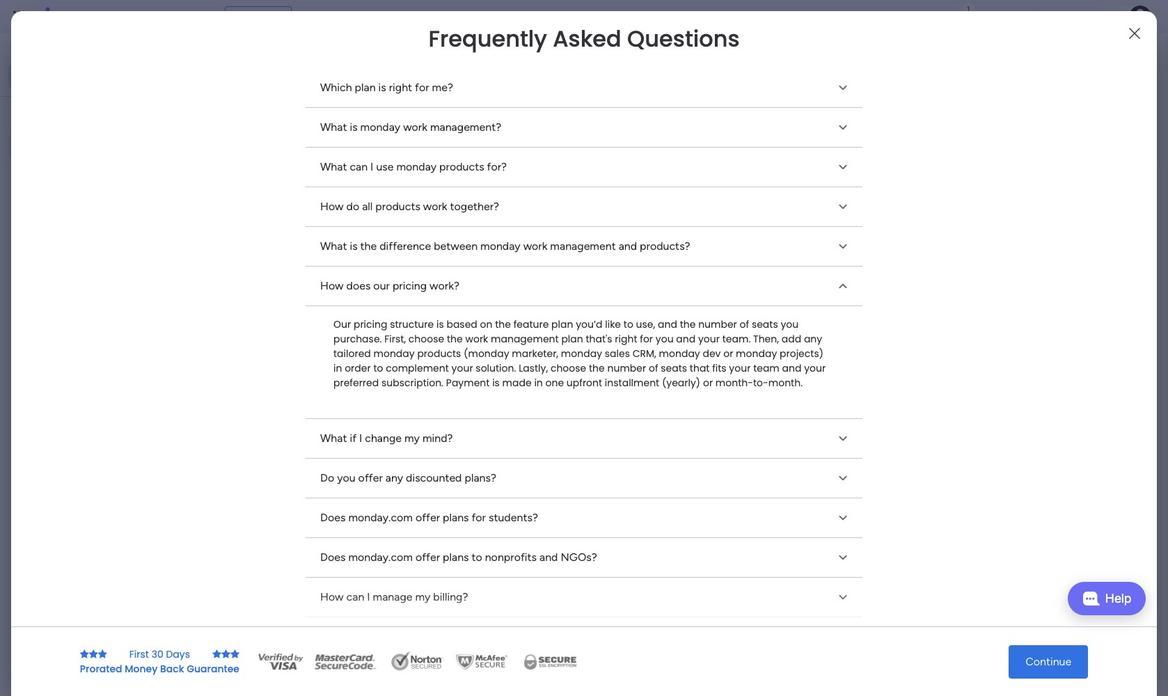 Task type: describe. For each thing, give the bounding box(es) containing it.
is down do
[[350, 239, 358, 252]]

1 vertical spatial of
[[649, 361, 658, 375]]

money
[[125, 662, 158, 676]]

do you offer any discounted plans? button
[[306, 458, 863, 497]]

what for what is the difference between monday work management and products?
[[320, 239, 347, 252]]

the right use,
[[680, 317, 696, 331]]

norton secured image
[[386, 651, 448, 672]]

together?
[[450, 200, 499, 213]]

0 vertical spatial seats
[[752, 317, 778, 331]]

up
[[244, 200, 255, 212]]

1 vertical spatial number
[[607, 361, 646, 375]]

to-do list, main board element
[[0, 260, 178, 284]]

nonprofits
[[485, 550, 537, 564]]

frequently
[[428, 23, 547, 55]]

how do all products work together?
[[320, 200, 499, 213]]

management inside the our pricing structure is based on the feature plan you'd like to use, and the number of seats you purchase. first, choose the work management plan that's right for you and your team. then, add any tailored monday products (monday marketer, monday sales crm, monday dev or monday projects) in order to complement your solution. lastly, choose the number of seats that fits your team and your preferred subscription. payment is made in one upfront installment (yearly) or month-to-month.
[[491, 332, 559, 346]]

items left the does
[[296, 276, 320, 288]]

mind?
[[422, 431, 453, 445]]

back
[[160, 662, 184, 676]]

your down 'projects)'
[[804, 361, 826, 375]]

does for does monday.com offer plans to nonprofits and ngos?
[[320, 550, 346, 564]]

what can i use monday products for?
[[320, 160, 507, 173]]

lottie animation image
[[0, 556, 178, 696]]

feature
[[514, 317, 549, 331]]

is inside "dropdown button"
[[378, 80, 386, 94]]

date
[[299, 548, 328, 565]]

i for use
[[370, 160, 373, 173]]

projects)
[[780, 346, 824, 360]]

complement
[[386, 361, 449, 375]]

do
[[320, 471, 334, 484]]

offer for for
[[416, 511, 440, 524]]

help button
[[1068, 582, 1146, 615]]

products inside dropdown button
[[439, 160, 484, 173]]

your up month-
[[729, 361, 751, 375]]

monday marketplace image
[[1013, 10, 1027, 24]]

and up that
[[676, 332, 696, 346]]

what for what can i use monday products for?
[[320, 160, 347, 173]]

can for how
[[346, 590, 364, 603]]

monday down the first,
[[373, 346, 415, 360]]

the inside without a date / "main content"
[[940, 100, 955, 111]]

made
[[502, 376, 532, 390]]

see
[[1136, 100, 1151, 111]]

does monday.com offer plans for students? button
[[306, 498, 863, 537]]

my for billing?
[[415, 590, 431, 603]]

none search field inside without a date / "main content"
[[264, 110, 395, 132]]

week
[[621, 453, 642, 463]]

help image
[[1078, 10, 1092, 24]]

first,
[[384, 332, 406, 346]]

what is the difference between monday work management and products?
[[320, 239, 690, 252]]

order
[[345, 361, 371, 375]]

for?
[[487, 160, 507, 173]]

kendall parks image
[[1129, 6, 1151, 28]]

proposal
[[269, 451, 307, 463]]

select product image
[[13, 10, 26, 24]]

how does our pricing work?
[[320, 279, 459, 292]]

verified by visa image
[[256, 651, 305, 672]]

people
[[1049, 100, 1079, 111]]

the up upfront
[[589, 361, 605, 375]]

item
[[308, 176, 327, 188]]

items inside without a date / 0 items
[[350, 552, 374, 564]]

then,
[[753, 332, 779, 346]]

monday.com for does monday.com offer plans for students?
[[348, 511, 413, 524]]

is left search image
[[350, 120, 358, 133]]

billing?
[[433, 590, 468, 603]]

monday inside dropdown button
[[396, 160, 437, 173]]

plans inside button
[[262, 10, 286, 22]]

our
[[333, 317, 351, 331]]

change
[[365, 431, 402, 445]]

month.
[[768, 376, 803, 390]]

work inside "dropdown button"
[[423, 200, 447, 213]]

and right use,
[[658, 317, 677, 331]]

offer for discounted
[[358, 471, 383, 484]]

lastly,
[[519, 361, 548, 375]]

prorated
[[80, 662, 122, 676]]

use,
[[636, 317, 655, 331]]

0 left the preferred
[[311, 377, 318, 388]]

boards,
[[957, 100, 989, 111]]

fits
[[712, 361, 727, 375]]

1 star image from the left
[[80, 649, 89, 659]]

does for does monday.com offer plans for students?
[[320, 511, 346, 524]]

monday right between
[[480, 239, 521, 252]]

0 vertical spatial or
[[723, 346, 733, 360]]

invite members image
[[982, 10, 996, 24]]

subscription.
[[381, 376, 443, 390]]

the down based
[[447, 332, 463, 346]]

which plan is right for me? button
[[306, 68, 863, 107]]

our
[[373, 279, 390, 292]]

preferred
[[333, 376, 379, 390]]

1 vertical spatial seats
[[661, 361, 687, 375]]

i for manage
[[367, 590, 370, 603]]

0 vertical spatial option
[[8, 42, 169, 64]]

2 prio from the top
[[1155, 422, 1168, 434]]

what is monday work management?
[[320, 120, 501, 133]]

without a date / 0 items
[[235, 548, 374, 565]]

tailored
[[333, 346, 371, 360]]

items right done
[[473, 115, 498, 127]]

right inside which plan is right for me? "dropdown button"
[[389, 80, 412, 94]]

me?
[[432, 80, 453, 94]]

what is the difference between monday work management and products? button
[[306, 227, 863, 266]]

without
[[235, 548, 284, 565]]

how for how does our pricing work?
[[320, 279, 344, 292]]

first
[[723, 452, 740, 464]]

0 vertical spatial management
[[140, 8, 216, 24]]

month-
[[716, 376, 753, 390]]

work?
[[430, 279, 459, 292]]

for inside the our pricing structure is based on the feature plan you'd like to use, and the number of seats you purchase. first, choose the work management plan that's right for you and your team. then, add any tailored monday products (monday marketer, monday sales crm, monday dev or monday projects) in order to complement your solution. lastly, choose the number of seats that fits your team and your preferred subscription. payment is made in one upfront installment (yearly) or month-to-month.
[[640, 332, 653, 346]]

monday down then,
[[736, 346, 777, 360]]

does monday.com offer plans for students?
[[320, 511, 538, 524]]

dev
[[703, 346, 721, 360]]

offer for to
[[416, 550, 440, 564]]

checklist, main board element
[[0, 284, 178, 307]]

1 item
[[302, 176, 327, 188]]

if
[[350, 431, 356, 445]]

a
[[287, 548, 296, 565]]

do you offer any discounted plans?
[[320, 471, 496, 484]]

without a date / main content
[[184, 33, 1168, 696]]

for for students?
[[472, 511, 486, 524]]

to left use,
[[624, 317, 633, 331]]

1
[[302, 176, 306, 188]]

notifications image
[[921, 10, 935, 24]]

your up the payment
[[452, 361, 473, 375]]

to inside without a date / "main content"
[[1124, 100, 1134, 111]]

done
[[449, 115, 471, 127]]

research
[[226, 451, 267, 463]]

prorated money back guarantee
[[80, 662, 239, 676]]

monday.com for does monday.com offer plans to nonprofits and ngos?
[[348, 550, 413, 564]]

1 horizontal spatial you
[[656, 332, 674, 346]]

plans for does monday.com offer plans for students?
[[443, 511, 469, 524]]

guarantee
[[187, 662, 239, 676]]

research proposal
[[226, 451, 307, 463]]

choose
[[904, 100, 938, 111]]

star image for 4th star image
[[221, 649, 230, 659]]

does monday.com offer plans to nonprofits and ngos? button
[[306, 538, 863, 577]]

and inside 'dropdown button'
[[540, 550, 558, 564]]

1 vertical spatial plan
[[551, 317, 573, 331]]

add
[[782, 332, 801, 346]]

plan inside "dropdown button"
[[355, 80, 376, 94]]

any inside dropdown button
[[385, 471, 403, 484]]

to inside 'dropdown button'
[[472, 550, 482, 564]]

set
[[226, 200, 241, 212]]

(monday
[[464, 346, 509, 360]]

is left based
[[436, 317, 444, 331]]

my
[[707, 452, 721, 464]]

board
[[743, 452, 768, 464]]

hide
[[426, 115, 447, 127]]

first 30 days
[[129, 647, 190, 661]]

0 vertical spatial of
[[740, 317, 749, 331]]

do
[[346, 200, 359, 213]]

what if i change my mind? button
[[306, 419, 863, 458]]

2 vertical spatial 0 items
[[311, 377, 344, 388]]



Task type: vqa. For each thing, say whether or not it's contained in the screenshot.
filter
no



Task type: locate. For each thing, give the bounding box(es) containing it.
days
[[166, 647, 190, 661]]

questions
[[627, 23, 740, 55]]

pricing inside dropdown button
[[393, 279, 427, 292]]

star image
[[80, 649, 89, 659], [98, 649, 107, 659], [212, 649, 221, 659], [230, 649, 239, 659]]

how down /
[[320, 590, 344, 603]]

installment
[[605, 376, 659, 390]]

and left people
[[1031, 100, 1047, 111]]

1 vertical spatial does
[[320, 550, 346, 564]]

2 vertical spatial for
[[472, 511, 486, 524]]

0 items up 'tailored'
[[309, 326, 341, 338]]

does monday.com offer plans to nonprofits and ngos?
[[320, 550, 597, 564]]

0 vertical spatial any
[[804, 332, 822, 346]]

0 horizontal spatial you
[[337, 471, 356, 484]]

in left order
[[333, 361, 342, 375]]

2 vertical spatial offer
[[416, 550, 440, 564]]

my first board
[[707, 452, 768, 464]]

2 does from the top
[[320, 550, 346, 564]]

1 horizontal spatial or
[[723, 346, 733, 360]]

pricing up purchase.
[[354, 317, 387, 331]]

1 horizontal spatial for
[[472, 511, 486, 524]]

1 vertical spatial you
[[656, 332, 674, 346]]

0 vertical spatial my
[[404, 431, 420, 445]]

for down use,
[[640, 332, 653, 346]]

i inside what can i use monday products for? dropdown button
[[370, 160, 373, 173]]

(yearly)
[[662, 376, 700, 390]]

monday up that
[[659, 346, 700, 360]]

2 horizontal spatial you
[[781, 317, 799, 331]]

what
[[320, 120, 347, 133], [320, 160, 347, 173], [320, 239, 347, 252], [320, 431, 347, 445]]

0 horizontal spatial any
[[385, 471, 403, 484]]

0 vertical spatial you
[[781, 317, 799, 331]]

0 vertical spatial pricing
[[393, 279, 427, 292]]

0 items down 'tailored'
[[311, 377, 344, 388]]

0 left our
[[309, 326, 315, 338]]

between
[[434, 239, 478, 252]]

3 how from the top
[[320, 590, 344, 603]]

you right 'do'
[[337, 471, 356, 484]]

number up installment
[[607, 361, 646, 375]]

1 vertical spatial pricing
[[354, 317, 387, 331]]

0 horizontal spatial like
[[605, 317, 621, 331]]

manage
[[373, 590, 413, 603]]

2 horizontal spatial i
[[370, 160, 373, 173]]

1 vertical spatial how
[[320, 279, 344, 292]]

0 horizontal spatial for
[[415, 80, 429, 94]]

monday.com inside does monday.com offer plans to nonprofits and ngos? 'dropdown button'
[[348, 550, 413, 564]]

0 horizontal spatial choose
[[409, 332, 444, 346]]

management inside what is the difference between monday work management and products? dropdown button
[[550, 239, 616, 252]]

plan left that's
[[561, 332, 583, 346]]

does inside 'dropdown button'
[[320, 550, 346, 564]]

30
[[152, 647, 163, 661]]

2 vertical spatial i
[[367, 590, 370, 603]]

what down the which
[[320, 120, 347, 133]]

mcafee secure image
[[454, 651, 510, 672]]

1 vertical spatial management
[[550, 239, 616, 252]]

1 vertical spatial choose
[[551, 361, 586, 375]]

2 vertical spatial plans
[[443, 550, 469, 564]]

offer inside 'dropdown button'
[[416, 550, 440, 564]]

which plan is right for me?
[[320, 80, 453, 94]]

4 star image from the left
[[230, 649, 239, 659]]

0 vertical spatial offer
[[358, 471, 383, 484]]

what for what if i change my mind?
[[320, 431, 347, 445]]

1 vertical spatial like
[[605, 317, 621, 331]]

like left see
[[1108, 100, 1122, 111]]

1 horizontal spatial i
[[367, 590, 370, 603]]

0 right /
[[341, 552, 348, 564]]

0 horizontal spatial star image
[[89, 649, 98, 659]]

3 star image from the left
[[212, 649, 221, 659]]

what down do
[[320, 239, 347, 252]]

pricing right our
[[393, 279, 427, 292]]

is
[[378, 80, 386, 94], [350, 120, 358, 133], [350, 239, 358, 252], [436, 317, 444, 331], [492, 376, 500, 390]]

sales
[[605, 346, 630, 360]]

star image for 3rd star image from the right
[[89, 649, 98, 659]]

right up search image
[[389, 80, 412, 94]]

set up weekly meeting
[[226, 200, 326, 212]]

update feed image
[[952, 10, 966, 24]]

in down lastly,
[[534, 376, 543, 390]]

you'd right people
[[1082, 100, 1105, 111]]

monday work management
[[62, 8, 216, 24]]

1 vertical spatial i
[[359, 431, 362, 445]]

pricing
[[393, 279, 427, 292], [354, 317, 387, 331]]

search everything image
[[1047, 10, 1061, 24]]

and up month.
[[782, 361, 802, 375]]

like inside the our pricing structure is based on the feature plan you'd like to use, and the number of seats you purchase. first, choose the work management plan that's right for you and your team. then, add any tailored monday products (monday marketer, monday sales crm, monday dev or monday projects) in order to complement your solution. lastly, choose the number of seats that fits your team and your preferred subscription. payment is made in one upfront installment (yearly) or month-to-month.
[[605, 317, 621, 331]]

plans
[[262, 10, 286, 22], [443, 511, 469, 524], [443, 550, 469, 564]]

does
[[320, 511, 346, 524], [320, 550, 346, 564]]

0
[[287, 276, 293, 288], [309, 326, 315, 338], [311, 377, 318, 388], [341, 552, 348, 564]]

1 horizontal spatial number
[[698, 317, 737, 331]]

2 horizontal spatial for
[[640, 332, 653, 346]]

0 vertical spatial can
[[350, 160, 368, 173]]

0 vertical spatial right
[[389, 80, 412, 94]]

number
[[698, 317, 737, 331], [607, 361, 646, 375]]

products inside the our pricing structure is based on the feature plan you'd like to use, and the number of seats you purchase. first, choose the work management plan that's right for you and your team. then, add any tailored monday products (monday marketer, monday sales crm, monday dev or monday projects) in order to complement your solution. lastly, choose the number of seats that fits your team and your preferred subscription. payment is made in one upfront installment (yearly) or month-to-month.
[[417, 346, 461, 360]]

1 vertical spatial option
[[8, 65, 169, 88]]

1 vertical spatial for
[[640, 332, 653, 346]]

1 vertical spatial or
[[703, 376, 713, 390]]

plan right feature
[[551, 317, 573, 331]]

plans inside 'dropdown button'
[[443, 550, 469, 564]]

1 vertical spatial monday.com
[[348, 550, 413, 564]]

plans for does monday.com offer plans to nonprofits and ngos?
[[443, 550, 469, 564]]

None search field
[[264, 110, 395, 132]]

0 vertical spatial monday.com
[[348, 511, 413, 524]]

any inside the our pricing structure is based on the feature plan you'd like to use, and the number of seats you purchase. first, choose the work management plan that's right for you and your team. then, add any tailored monday products (monday marketer, monday sales crm, monday dev or monday projects) in order to complement your solution. lastly, choose the number of seats that fits your team and your preferred subscription. payment is made in one upfront installment (yearly) or month-to-month.
[[804, 332, 822, 346]]

structure
[[390, 317, 434, 331]]

discounted
[[406, 471, 462, 484]]

in
[[333, 361, 342, 375], [534, 376, 543, 390]]

0 horizontal spatial right
[[389, 80, 412, 94]]

see plans button
[[225, 6, 292, 27]]

does right a
[[320, 550, 346, 564]]

ngos?
[[561, 550, 597, 564]]

what can i use monday products for? button
[[306, 147, 863, 186]]

products left for?
[[439, 160, 484, 173]]

does inside dropdown button
[[320, 511, 346, 524]]

plans up does monday.com offer plans to nonprofits and ngos?
[[443, 511, 469, 524]]

star image
[[89, 649, 98, 659], [221, 649, 230, 659]]

list box
[[0, 163, 178, 543]]

meeting
[[290, 200, 326, 212]]

does up /
[[320, 511, 346, 524]]

4 what from the top
[[320, 431, 347, 445]]

0 horizontal spatial in
[[333, 361, 342, 375]]

how
[[320, 200, 344, 213], [320, 279, 344, 292], [320, 590, 344, 603]]

solution.
[[476, 361, 516, 375]]

you'd up that's
[[576, 317, 603, 331]]

choose the boards, columns and people you'd like to see
[[904, 100, 1151, 111]]

what left if
[[320, 431, 347, 445]]

search image
[[379, 116, 390, 127]]

i for change
[[359, 431, 362, 445]]

one
[[545, 376, 564, 390]]

is down solution.
[[492, 376, 500, 390]]

monday up use
[[360, 120, 400, 133]]

1 horizontal spatial seats
[[752, 317, 778, 331]]

plans inside dropdown button
[[443, 511, 469, 524]]

payment
[[446, 376, 490, 390]]

to right order
[[373, 361, 383, 375]]

how do all products work together? button
[[306, 187, 863, 226]]

1 vertical spatial my
[[415, 590, 431, 603]]

0 horizontal spatial seats
[[661, 361, 687, 375]]

and inside without a date / "main content"
[[1031, 100, 1047, 111]]

1 vertical spatial plans
[[443, 511, 469, 524]]

0 horizontal spatial or
[[703, 376, 713, 390]]

does
[[346, 279, 371, 292]]

students?
[[489, 511, 538, 524]]

monday right use
[[396, 160, 437, 173]]

can inside dropdown button
[[350, 160, 368, 173]]

i right if
[[359, 431, 362, 445]]

monday down that's
[[561, 346, 602, 360]]

0 inside without a date / 0 items
[[341, 552, 348, 564]]

how inside "dropdown button"
[[320, 200, 344, 213]]

what inside dropdown button
[[320, 160, 347, 173]]

1 monday.com from the top
[[348, 511, 413, 524]]

difference
[[380, 239, 431, 252]]

columns
[[992, 100, 1028, 111]]

choose down structure
[[409, 332, 444, 346]]

for inside dropdown button
[[472, 511, 486, 524]]

2 how from the top
[[320, 279, 344, 292]]

seats up then,
[[752, 317, 778, 331]]

my left billing?
[[415, 590, 431, 603]]

help
[[1105, 591, 1132, 606]]

0 vertical spatial plan
[[355, 80, 376, 94]]

plans up billing?
[[443, 550, 469, 564]]

0 horizontal spatial of
[[649, 361, 658, 375]]

monday.com inside does monday.com offer plans for students? dropdown button
[[348, 511, 413, 524]]

0 vertical spatial 0 items
[[287, 276, 320, 288]]

seats up (yearly)
[[661, 361, 687, 375]]

0 items
[[287, 276, 320, 288], [309, 326, 341, 338], [311, 377, 344, 388]]

1 horizontal spatial in
[[534, 376, 543, 390]]

for left me?
[[415, 80, 429, 94]]

my left mind?
[[404, 431, 420, 445]]

lottie animation element
[[0, 556, 178, 696]]

1 vertical spatial right
[[615, 332, 637, 346]]

team.
[[722, 332, 751, 346]]

plans right see
[[262, 10, 286, 22]]

star image up guarantee
[[221, 649, 230, 659]]

your up 'dev'
[[698, 332, 720, 346]]

2 star image from the left
[[98, 649, 107, 659]]

for inside "dropdown button"
[[415, 80, 429, 94]]

of down the crm,
[[649, 361, 658, 375]]

3 what from the top
[[320, 239, 347, 252]]

any left discounted
[[385, 471, 403, 484]]

items down 'tailored'
[[320, 377, 344, 388]]

next
[[599, 453, 618, 463]]

0 horizontal spatial you'd
[[576, 317, 603, 331]]

what up item
[[320, 160, 347, 173]]

any up 'projects)'
[[804, 332, 822, 346]]

what for what is monday work management?
[[320, 120, 347, 133]]

you
[[781, 317, 799, 331], [656, 332, 674, 346], [337, 471, 356, 484]]

0 vertical spatial choose
[[409, 332, 444, 346]]

monday right 'select product' image
[[62, 8, 110, 24]]

pricing inside the our pricing structure is based on the feature plan you'd like to use, and the number of seats you purchase. first, choose the work management plan that's right for you and your team. then, add any tailored monday products (monday marketer, monday sales crm, monday dev or monday projects) in order to complement your solution. lastly, choose the number of seats that fits your team and your preferred subscription. payment is made in one upfront installment (yearly) or month-to-month.
[[354, 317, 387, 331]]

2 monday.com from the top
[[348, 550, 413, 564]]

work inside the our pricing structure is based on the feature plan you'd like to use, and the number of seats you purchase. first, choose the work management plan that's right for you and your team. then, add any tailored monday products (monday marketer, monday sales crm, monday dev or monday projects) in order to complement your solution. lastly, choose the number of seats that fits your team and your preferred subscription. payment is made in one upfront installment (yearly) or month-to-month.
[[465, 332, 488, 346]]

1 star image from the left
[[89, 649, 98, 659]]

offer inside dropdown button
[[358, 471, 383, 484]]

number up 'team.'
[[698, 317, 737, 331]]

based
[[447, 317, 477, 331]]

purchase.
[[333, 332, 382, 346]]

1 prio from the top
[[1155, 172, 1168, 183]]

0 vertical spatial like
[[1108, 100, 1122, 111]]

work
[[112, 8, 138, 24], [403, 120, 427, 133], [423, 200, 447, 213], [523, 239, 547, 252], [465, 332, 488, 346]]

offer inside dropdown button
[[416, 511, 440, 524]]

how left do
[[320, 200, 344, 213]]

offer down does monday.com offer plans for students?
[[416, 550, 440, 564]]

/
[[332, 548, 338, 565]]

1 vertical spatial you'd
[[576, 317, 603, 331]]

mastercard secure code image
[[310, 651, 380, 672]]

0 vertical spatial prio
[[1155, 172, 1168, 183]]

or
[[723, 346, 733, 360], [703, 376, 713, 390]]

the right on
[[495, 317, 511, 331]]

0 vertical spatial does
[[320, 511, 346, 524]]

1 vertical spatial in
[[534, 376, 543, 390]]

my for mind?
[[404, 431, 420, 445]]

1 what from the top
[[320, 120, 347, 133]]

0 vertical spatial you'd
[[1082, 100, 1105, 111]]

can for what
[[350, 160, 368, 173]]

1 horizontal spatial you'd
[[1082, 100, 1105, 111]]

hide done items
[[426, 115, 498, 127]]

management?
[[430, 120, 501, 133]]

plan right the which
[[355, 80, 376, 94]]

see plans
[[243, 10, 286, 22]]

2 star image from the left
[[221, 649, 230, 659]]

offer
[[358, 471, 383, 484], [416, 511, 440, 524], [416, 550, 440, 564]]

on
[[480, 317, 493, 331]]

products up complement
[[417, 346, 461, 360]]

you up the crm,
[[656, 332, 674, 346]]

continue button
[[1009, 645, 1088, 678]]

2 vertical spatial option
[[0, 165, 178, 167]]

how does our pricing work? button
[[306, 266, 863, 306]]

can inside dropdown button
[[346, 590, 364, 603]]

2 vertical spatial how
[[320, 590, 344, 603]]

products right 'all'
[[375, 200, 420, 213]]

frequently asked questions
[[428, 23, 740, 55]]

1 does from the top
[[320, 511, 346, 524]]

1 vertical spatial products
[[375, 200, 420, 213]]

2 vertical spatial management
[[491, 332, 559, 346]]

of
[[740, 317, 749, 331], [649, 361, 658, 375]]

items
[[473, 115, 498, 127], [296, 276, 320, 288], [317, 326, 341, 338], [320, 377, 344, 388], [350, 552, 374, 564]]

0 horizontal spatial pricing
[[354, 317, 387, 331]]

for
[[415, 80, 429, 94], [640, 332, 653, 346], [472, 511, 486, 524]]

2 vertical spatial plan
[[561, 332, 583, 346]]

for for me?
[[415, 80, 429, 94]]

monday.com down do you offer any discounted plans?
[[348, 511, 413, 524]]

how for how do all products work together?
[[320, 200, 344, 213]]

1 vertical spatial prio
[[1155, 422, 1168, 434]]

i inside how can i manage my billing? dropdown button
[[367, 590, 370, 603]]

kendall parks image
[[924, 221, 945, 242]]

1 horizontal spatial any
[[804, 332, 822, 346]]

1 vertical spatial any
[[385, 471, 403, 484]]

monday.com up the manage
[[348, 550, 413, 564]]

i inside what if i change my mind? dropdown button
[[359, 431, 362, 445]]

choose up one
[[551, 361, 586, 375]]

the left difference
[[360, 239, 377, 252]]

like up that's
[[605, 317, 621, 331]]

marketer,
[[512, 346, 558, 360]]

ssl encrypted image
[[515, 651, 585, 672]]

0 vertical spatial plans
[[262, 10, 286, 22]]

2 what from the top
[[320, 160, 347, 173]]

you up add
[[781, 317, 799, 331]]

the left the boards,
[[940, 100, 955, 111]]

2 vertical spatial you
[[337, 471, 356, 484]]

0 vertical spatial i
[[370, 160, 373, 173]]

or down that
[[703, 376, 713, 390]]

how left the does
[[320, 279, 344, 292]]

1 horizontal spatial of
[[740, 317, 749, 331]]

to-
[[753, 376, 768, 390]]

you inside dropdown button
[[337, 471, 356, 484]]

items right /
[[350, 552, 374, 564]]

or right 'dev'
[[723, 346, 733, 360]]

1 image
[[962, 1, 975, 16]]

2 vertical spatial products
[[417, 346, 461, 360]]

chat bot icon image
[[1082, 592, 1100, 606]]

1 horizontal spatial right
[[615, 332, 637, 346]]

0 left the does
[[287, 276, 293, 288]]

1 how from the top
[[320, 200, 344, 213]]

the inside dropdown button
[[360, 239, 377, 252]]

see
[[243, 10, 260, 22]]

like inside without a date / "main content"
[[1108, 100, 1122, 111]]

0 vertical spatial for
[[415, 80, 429, 94]]

products inside "dropdown button"
[[375, 200, 420, 213]]

seats
[[752, 317, 778, 331], [661, 361, 687, 375]]

next week
[[599, 453, 642, 463]]

1 vertical spatial offer
[[416, 511, 440, 524]]

and inside dropdown button
[[619, 239, 637, 252]]

you'd inside the our pricing structure is based on the feature plan you'd like to use, and the number of seats you purchase. first, choose the work management plan that's right for you and your team. then, add any tailored monday products (monday marketer, monday sales crm, monday dev or monday projects) in order to complement your solution. lastly, choose the number of seats that fits your team and your preferred subscription. payment is made in one upfront installment (yearly) or month-to-month.
[[576, 317, 603, 331]]

0 vertical spatial how
[[320, 200, 344, 213]]

star image up "prorated"
[[89, 649, 98, 659]]

to left nonprofits
[[472, 550, 482, 564]]

how for how can i manage my billing?
[[320, 590, 344, 603]]

for left students?
[[472, 511, 486, 524]]

and left the products?
[[619, 239, 637, 252]]

is up search image
[[378, 80, 386, 94]]

use
[[376, 160, 394, 173]]

1 vertical spatial can
[[346, 590, 364, 603]]

i left the manage
[[367, 590, 370, 603]]

you'd inside without a date / "main content"
[[1082, 100, 1105, 111]]

1 horizontal spatial choose
[[551, 361, 586, 375]]

offer down change
[[358, 471, 383, 484]]

0 vertical spatial number
[[698, 317, 737, 331]]

1 horizontal spatial like
[[1108, 100, 1122, 111]]

1 horizontal spatial pricing
[[393, 279, 427, 292]]

0 items left the does
[[287, 276, 320, 288]]

0 horizontal spatial i
[[359, 431, 362, 445]]

0 vertical spatial products
[[439, 160, 484, 173]]

0 vertical spatial in
[[333, 361, 342, 375]]

right up sales
[[615, 332, 637, 346]]

which
[[320, 80, 352, 94]]

option
[[8, 42, 169, 64], [8, 65, 169, 88], [0, 165, 178, 167]]

of up 'team.'
[[740, 317, 749, 331]]

Filter dashboard by text search field
[[264, 110, 395, 132]]

items up 'tailored'
[[317, 326, 341, 338]]

1 horizontal spatial star image
[[221, 649, 230, 659]]

i left use
[[370, 160, 373, 173]]

can
[[350, 160, 368, 173], [346, 590, 364, 603]]

your
[[698, 332, 720, 346], [452, 361, 473, 375], [729, 361, 751, 375], [804, 361, 826, 375]]

right inside the our pricing structure is based on the feature plan you'd like to use, and the number of seats you purchase. first, choose the work management plan that's right for you and your team. then, add any tailored monday products (monday marketer, monday sales crm, monday dev or monday projects) in order to complement your solution. lastly, choose the number of seats that fits your team and your preferred subscription. payment is made in one upfront installment (yearly) or month-to-month.
[[615, 332, 637, 346]]

1 vertical spatial 0 items
[[309, 326, 341, 338]]

all
[[362, 200, 373, 213]]

0 horizontal spatial number
[[607, 361, 646, 375]]



